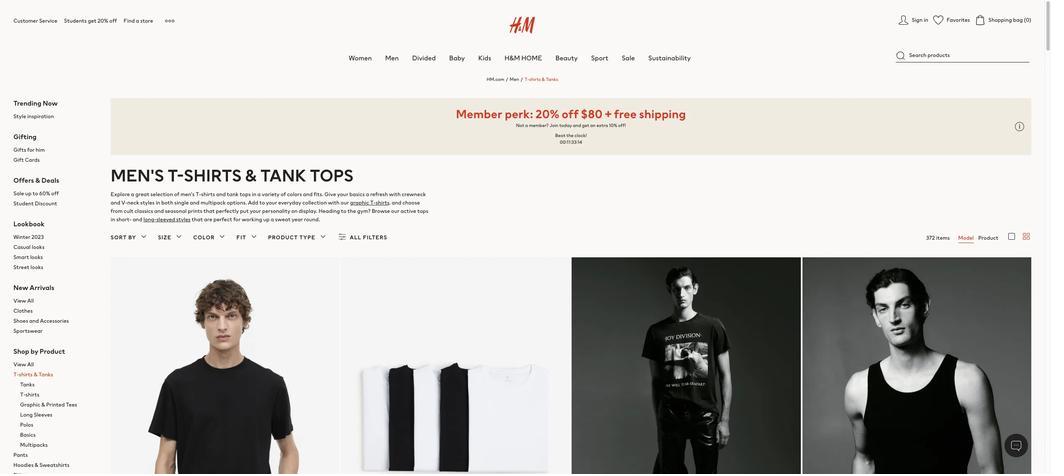 Task type: vqa. For each thing, say whether or not it's contained in the screenshot.
00:11:35:55
no



Task type: describe. For each thing, give the bounding box(es) containing it.
lookbook
[[13, 219, 45, 229]]

hoodies
[[13, 461, 34, 469]]

all filters
[[350, 233, 387, 241]]

cult
[[124, 207, 133, 215]]

2 horizontal spatial tanks
[[546, 76, 558, 83]]

gift
[[13, 156, 24, 164]]

and left the fits. on the left top of page
[[303, 190, 313, 198]]

new arrivals view all clothes shoes and accessories sportswear
[[13, 283, 69, 335]]

+
[[605, 105, 612, 122]]

shirts down the home
[[529, 76, 541, 83]]

gifts
[[13, 146, 26, 154]]

extra
[[597, 122, 608, 129]]

sport
[[591, 53, 609, 63]]

hoodies & sweatshirts link
[[13, 460, 97, 470]]

and up sleeved
[[154, 207, 164, 215]]

hm.com / men / t-shirts & tanks
[[487, 76, 558, 83]]

join
[[550, 122, 559, 129]]

variety
[[262, 190, 280, 198]]

off inside offers & deals sale up to 60% off student discount
[[51, 189, 59, 197]]

1 horizontal spatial t-shirts & tanks link
[[525, 76, 558, 83]]

t- inside the "explore a great selection of men's t-shirts and tank tops in a variety of colors and fits. give your basics a refresh with crewneck and v-neck styles in both single and multipack options. add to your everyday collection with our"
[[196, 190, 201, 198]]

view inside shop by product view all t-shirts & tanks tanks t-shirts graphic & printed tees long sleeves polos basics multipacks pants hoodies & sweatshirts
[[13, 361, 26, 369]]

accessories
[[40, 317, 69, 325]]

students
[[64, 17, 87, 25]]

clothes
[[13, 307, 33, 315]]

seasonal
[[165, 207, 187, 215]]

single
[[174, 199, 189, 207]]

service
[[39, 17, 57, 25]]

store
[[140, 17, 153, 25]]

1 vertical spatial looks
[[30, 253, 43, 261]]

graphic & printed tees link
[[20, 400, 97, 410]]

long sleeves link
[[20, 410, 97, 420]]

header.primary.navigation element
[[13, 7, 1051, 63]]

items
[[937, 234, 950, 242]]

trending
[[13, 98, 41, 108]]

neck
[[127, 199, 139, 207]]

1 of from the left
[[174, 190, 179, 198]]

shoes and accessories link
[[13, 316, 97, 326]]

off!
[[618, 122, 626, 129]]

multipack
[[201, 199, 226, 207]]

and down classics
[[133, 215, 142, 223]]

sportswear
[[13, 327, 43, 335]]

bag
[[1013, 16, 1023, 24]]

all filters button
[[337, 232, 387, 244]]

browse
[[372, 207, 390, 215]]

& inside offers & deals sale up to 60% off student discount
[[35, 175, 40, 185]]

tank
[[227, 190, 239, 198]]

member perk: 20% off $80 + free shipping not a member? join today and get an extra 10% off! beat the clock! 00:11:33:14
[[456, 105, 686, 145]]

student
[[13, 200, 34, 208]]

shopping bag (0) link
[[975, 15, 1032, 25]]

today
[[560, 122, 572, 129]]

not
[[516, 122, 525, 129]]

product for product type
[[268, 233, 298, 241]]

an
[[590, 122, 596, 129]]

regular fit printed t-shirtmodel image
[[572, 257, 801, 474]]

up inside offers & deals sale up to 60% off student discount
[[25, 189, 32, 197]]

student discount link
[[13, 199, 97, 209]]

all inside shop by product view all t-shirts & tanks tanks t-shirts graphic & printed tees long sleeves polos basics multipacks pants hoodies & sweatshirts
[[27, 361, 34, 369]]

and inside new arrivals view all clothes shoes and accessories sportswear
[[29, 317, 39, 325]]

by for shop
[[31, 346, 38, 356]]

slim fit ribbed tank topmodel image
[[803, 257, 1032, 474]]

a down personality
[[271, 215, 274, 223]]

all inside new arrivals view all clothes shoes and accessories sportswear
[[27, 297, 34, 305]]

the inside and choose from cult classics and seasonal prints that perfectly put your personality on display. heading to the gym? browse our active tops in short- and
[[348, 207, 356, 215]]

372 items
[[927, 234, 950, 242]]

refresh
[[370, 190, 388, 198]]

find
[[124, 17, 135, 25]]

1 horizontal spatial for
[[233, 215, 241, 223]]

sale up to 60% off link
[[13, 189, 97, 199]]

favorites
[[947, 16, 970, 24]]

trending now style inspiration
[[13, 98, 58, 120]]

a up graphic t-shirts,
[[366, 190, 369, 198]]

10%
[[609, 122, 617, 129]]

00:11:33:14
[[560, 139, 582, 145]]

for inside gifting gifts for him gift cards
[[27, 146, 35, 154]]

a up neck
[[131, 190, 134, 198]]

shop
[[13, 346, 29, 356]]

personality
[[262, 207, 290, 215]]

h&m
[[505, 53, 520, 63]]

to inside and choose from cult classics and seasonal prints that perfectly put your personality on display. heading to the gym? browse our active tops in short- and
[[341, 207, 347, 215]]

shopping bag (0)
[[989, 16, 1032, 24]]

sweatshirts
[[39, 461, 70, 469]]

put
[[240, 207, 249, 215]]

and up multipack
[[216, 190, 226, 198]]

and inside member perk: 20% off $80 + free shipping not a member? join today and get an extra 10% off! beat the clock! 00:11:33:14
[[573, 122, 581, 129]]

year
[[292, 215, 303, 223]]

offers
[[13, 175, 34, 185]]

shoes
[[13, 317, 28, 325]]

h&m home link
[[505, 53, 542, 63]]

kids
[[478, 53, 491, 63]]

t- up men's
[[168, 163, 184, 187]]

give
[[325, 190, 336, 198]]

1 horizontal spatial men link
[[510, 76, 519, 83]]

product for product
[[979, 234, 999, 242]]

2 view all link from the top
[[13, 360, 97, 370]]

1 horizontal spatial your
[[266, 199, 277, 207]]

type
[[300, 233, 316, 241]]

customer
[[13, 17, 38, 25]]

size
[[158, 233, 172, 241]]

in up add
[[252, 190, 256, 198]]

2 vertical spatial tanks
[[20, 381, 35, 389]]

5-pack slim fit t-shirtsmodel image
[[341, 257, 570, 474]]

get inside member perk: 20% off $80 + free shipping not a member? join today and get an extra 10% off! beat the clock! 00:11:33:14
[[582, 122, 589, 129]]

tops inside the "explore a great selection of men's t-shirts and tank tops in a variety of colors and fits. give your basics a refresh with crewneck and v-neck styles in both single and multipack options. add to your everyday collection with our"
[[240, 190, 251, 198]]

2 vertical spatial looks
[[30, 263, 43, 271]]

member
[[456, 105, 503, 122]]

men's t-shirts & tank tops
[[111, 163, 354, 187]]

0 vertical spatial your
[[337, 190, 348, 198]]

to inside offers & deals sale up to 60% off student discount
[[33, 189, 38, 197]]

heading
[[319, 207, 340, 215]]

clothes link
[[13, 306, 97, 316]]

style
[[13, 112, 26, 120]]

fit button
[[237, 232, 259, 244]]

deals
[[41, 175, 59, 185]]

60%
[[39, 189, 50, 197]]

in inside and choose from cult classics and seasonal prints that perfectly put your personality on display. heading to the gym? browse our active tops in short- and
[[111, 215, 115, 223]]

free
[[614, 105, 637, 122]]

1 / from the left
[[506, 76, 508, 83]]

polos
[[20, 421, 33, 429]]

by for sort
[[128, 233, 136, 241]]

men inside men's t-shirts & tank tops main content
[[510, 76, 519, 83]]

tanks link
[[20, 380, 97, 390]]

both
[[161, 199, 173, 207]]

perfect
[[213, 215, 232, 223]]

0 vertical spatial with
[[389, 190, 401, 198]]

sleeves
[[34, 411, 52, 419]]

men's
[[111, 163, 164, 187]]

kids link
[[478, 53, 491, 63]]

a up add
[[258, 190, 261, 198]]

tees
[[66, 401, 77, 409]]

baby
[[449, 53, 465, 63]]

long
[[20, 411, 33, 419]]

hm.com link
[[487, 76, 504, 83]]



Task type: locate. For each thing, give the bounding box(es) containing it.
0 horizontal spatial styles
[[140, 199, 155, 207]]

20% inside header.primary.navigation 'element'
[[98, 17, 108, 25]]

0 horizontal spatial for
[[27, 146, 35, 154]]

your down add
[[250, 207, 261, 215]]

clock!
[[575, 132, 587, 139]]

2 vertical spatial off
[[51, 189, 59, 197]]

the inside member perk: 20% off $80 + free shipping not a member? join today and get an extra 10% off! beat the clock! 00:11:33:14
[[567, 132, 574, 139]]

tops
[[240, 190, 251, 198], [417, 207, 429, 215]]

view all link up tanks link
[[13, 360, 97, 370]]

1 vertical spatial with
[[328, 199, 340, 207]]

by inside sort by dropdown button
[[128, 233, 136, 241]]

2 of from the left
[[281, 190, 286, 198]]

view up clothes
[[13, 297, 26, 305]]

0 horizontal spatial with
[[328, 199, 340, 207]]

shirts down shop
[[19, 371, 33, 379]]

sale inside header.primary.navigation 'element'
[[622, 53, 635, 63]]

to
[[33, 189, 38, 197], [260, 199, 265, 207], [341, 207, 347, 215]]

1 horizontal spatial product
[[268, 233, 298, 241]]

gifting
[[13, 132, 37, 142]]

0 horizontal spatial tops
[[240, 190, 251, 198]]

2 vertical spatial all
[[27, 361, 34, 369]]

in down from
[[111, 215, 115, 223]]

1 vertical spatial the
[[348, 207, 356, 215]]

sort by button
[[111, 232, 149, 244]]

1 horizontal spatial with
[[389, 190, 401, 198]]

perk:
[[505, 105, 533, 122]]

0 vertical spatial get
[[88, 17, 96, 25]]

by inside shop by product view all t-shirts & tanks tanks t-shirts graphic & printed tees long sleeves polos basics multipacks pants hoodies & sweatshirts
[[31, 346, 38, 356]]

0 horizontal spatial sale
[[13, 189, 24, 197]]

all inside dropdown button
[[350, 233, 362, 241]]

colors
[[287, 190, 302, 198]]

0 vertical spatial off
[[109, 17, 117, 25]]

t-shirts link
[[20, 390, 97, 400]]

to left the 60%
[[33, 189, 38, 197]]

0 vertical spatial view
[[13, 297, 26, 305]]

0 vertical spatial men link
[[385, 53, 399, 63]]

1 horizontal spatial styles
[[176, 215, 191, 223]]

& down the home
[[542, 76, 545, 83]]

printed
[[46, 401, 65, 409]]

view down shop
[[13, 361, 26, 369]]

for down "put"
[[233, 215, 241, 223]]

in inside sign in button
[[924, 16, 929, 24]]

styles down seasonal
[[176, 215, 191, 223]]

1 vertical spatial t-shirts & tanks link
[[13, 370, 97, 380]]

2 vertical spatial your
[[250, 207, 261, 215]]

0 vertical spatial styles
[[140, 199, 155, 207]]

tops down choose
[[417, 207, 429, 215]]

students get 20% off link
[[64, 17, 117, 25]]

with up the shirts,
[[389, 190, 401, 198]]

add
[[248, 199, 258, 207]]

1 vertical spatial for
[[233, 215, 241, 223]]

and up sportswear
[[29, 317, 39, 325]]

0 horizontal spatial get
[[88, 17, 96, 25]]

1 view from the top
[[13, 297, 26, 305]]

0 horizontal spatial your
[[250, 207, 261, 215]]

men link right 'women' link
[[385, 53, 399, 63]]

off for perk:
[[562, 105, 579, 122]]

active
[[401, 207, 416, 215]]

choose
[[403, 199, 420, 207]]

classics
[[135, 207, 153, 215]]

1 vertical spatial that
[[192, 215, 203, 223]]

0 vertical spatial up
[[25, 189, 32, 197]]

your down variety
[[266, 199, 277, 207]]

tanks up graphic
[[20, 381, 35, 389]]

0 vertical spatial t-shirts & tanks link
[[525, 76, 558, 83]]

2 horizontal spatial your
[[337, 190, 348, 198]]

off right join on the top right of the page
[[562, 105, 579, 122]]

that down prints
[[192, 215, 203, 223]]

a inside 'element'
[[136, 17, 139, 25]]

& right hoodies
[[35, 461, 38, 469]]

to inside the "explore a great selection of men's t-shirts and tank tops in a variety of colors and fits. give your basics a refresh with crewneck and v-neck styles in both single and multipack options. add to your everyday collection with our"
[[260, 199, 265, 207]]

tanks down beauty link
[[546, 76, 558, 83]]

t- right men's
[[196, 190, 201, 198]]

casual looks link
[[13, 242, 97, 252]]

/
[[506, 76, 508, 83], [521, 76, 523, 83]]

1 vertical spatial 20%
[[536, 105, 560, 122]]

1 horizontal spatial tanks
[[39, 371, 53, 379]]

0 horizontal spatial up
[[25, 189, 32, 197]]

t-shirts & tanks link down the home
[[525, 76, 558, 83]]

winter 2023 link
[[13, 232, 97, 242]]

20% for perk:
[[536, 105, 560, 122]]

2 view from the top
[[13, 361, 26, 369]]

1 horizontal spatial men
[[510, 76, 519, 83]]

customer service link
[[13, 17, 57, 25]]

2 horizontal spatial product
[[979, 234, 999, 242]]

2 vertical spatial to
[[341, 207, 347, 215]]

0 vertical spatial looks
[[32, 243, 45, 251]]

t- down refresh
[[370, 199, 376, 207]]

street
[[13, 263, 29, 271]]

your right give
[[337, 190, 348, 198]]

1 vertical spatial styles
[[176, 215, 191, 223]]

0 horizontal spatial /
[[506, 76, 508, 83]]

0 horizontal spatial 20%
[[98, 17, 108, 25]]

/ down h&m home
[[521, 76, 523, 83]]

1 horizontal spatial to
[[260, 199, 265, 207]]

1 horizontal spatial off
[[109, 17, 117, 25]]

fits.
[[314, 190, 324, 198]]

0 horizontal spatial to
[[33, 189, 38, 197]]

0 vertical spatial that
[[204, 207, 215, 215]]

on
[[291, 207, 298, 215]]

member?
[[529, 122, 549, 129]]

2 / from the left
[[521, 76, 523, 83]]

1 view all link from the top
[[13, 296, 97, 306]]

product down sweat
[[268, 233, 298, 241]]

perfectly
[[216, 207, 239, 215]]

get inside header.primary.navigation 'element'
[[88, 17, 96, 25]]

a right find
[[136, 17, 139, 25]]

2 horizontal spatial off
[[562, 105, 579, 122]]

off left find
[[109, 17, 117, 25]]

& up sleeves
[[41, 401, 45, 409]]

and up clock!
[[573, 122, 581, 129]]

1 horizontal spatial of
[[281, 190, 286, 198]]

men right 'hm.com' link
[[510, 76, 519, 83]]

product right model
[[979, 234, 999, 242]]

all up clothes
[[27, 297, 34, 305]]

shirts up multipack
[[201, 190, 215, 198]]

1 vertical spatial tops
[[417, 207, 429, 215]]

a right 'not'
[[525, 122, 528, 129]]

0 horizontal spatial men
[[385, 53, 399, 63]]

in down selection
[[156, 199, 160, 207]]

& up tanks link
[[34, 371, 37, 379]]

1 horizontal spatial get
[[582, 122, 589, 129]]

0 horizontal spatial that
[[192, 215, 203, 223]]

1 vertical spatial our
[[391, 207, 400, 215]]

(0)
[[1024, 16, 1032, 24]]

men inside header.primary.navigation 'element'
[[385, 53, 399, 63]]

0 vertical spatial for
[[27, 146, 35, 154]]

sign in
[[912, 16, 929, 24]]

styles
[[140, 199, 155, 207], [176, 215, 191, 223]]

t- up graphic
[[20, 391, 26, 399]]

shop by product view all t-shirts & tanks tanks t-shirts graphic & printed tees long sleeves polos basics multipacks pants hoodies & sweatshirts
[[13, 346, 77, 469]]

0 vertical spatial men
[[385, 53, 399, 63]]

up up student
[[25, 189, 32, 197]]

1 vertical spatial men
[[510, 76, 519, 83]]

our left graphic
[[341, 199, 349, 207]]

for left him at the top of page
[[27, 146, 35, 154]]

product inside dropdown button
[[268, 233, 298, 241]]

men's t-shirts & tank tops main content
[[0, 69, 1045, 474]]

t- down shop
[[13, 371, 19, 379]]

1 horizontal spatial that
[[204, 207, 215, 215]]

0 vertical spatial by
[[128, 233, 136, 241]]

arrivals
[[30, 283, 54, 293]]

20% left the today
[[536, 105, 560, 122]]

to right add
[[260, 199, 265, 207]]

sport link
[[591, 53, 609, 63]]

1 horizontal spatial sale
[[622, 53, 635, 63]]

0 vertical spatial the
[[567, 132, 574, 139]]

view all link down arrivals
[[13, 296, 97, 306]]

men right 'women' link
[[385, 53, 399, 63]]

1 vertical spatial sale
[[13, 189, 24, 197]]

1 horizontal spatial tops
[[417, 207, 429, 215]]

from
[[111, 207, 123, 215]]

your inside and choose from cult classics and seasonal prints that perfectly put your personality on display. heading to the gym? browse our active tops in short- and
[[250, 207, 261, 215]]

0 vertical spatial view all link
[[13, 296, 97, 306]]

t- down 'h&m home' link
[[525, 76, 529, 83]]

0 vertical spatial all
[[350, 233, 362, 241]]

/ right hm.com
[[506, 76, 508, 83]]

product
[[268, 233, 298, 241], [979, 234, 999, 242], [40, 346, 65, 356]]

and up from
[[111, 199, 120, 207]]

graphic
[[350, 199, 369, 207]]

beauty link
[[556, 53, 578, 63]]

0 horizontal spatial by
[[31, 346, 38, 356]]

street looks link
[[13, 262, 97, 273]]

Search products search field
[[896, 49, 1030, 62]]

basics
[[350, 190, 365, 198]]

in right sign
[[924, 16, 929, 24]]

get left an
[[582, 122, 589, 129]]

1 horizontal spatial the
[[567, 132, 574, 139]]

all down shop
[[27, 361, 34, 369]]

off
[[109, 17, 117, 25], [562, 105, 579, 122], [51, 189, 59, 197]]

looks right 'street'
[[30, 263, 43, 271]]

him
[[36, 146, 45, 154]]

1 horizontal spatial 20%
[[536, 105, 560, 122]]

t-shirts & tanks link up t-shirts link
[[13, 370, 97, 380]]

collection
[[303, 199, 327, 207]]

to right heading
[[341, 207, 347, 215]]

the down graphic
[[348, 207, 356, 215]]

0 vertical spatial tops
[[240, 190, 251, 198]]

0 vertical spatial tanks
[[546, 76, 558, 83]]

with
[[389, 190, 401, 198], [328, 199, 340, 207]]

beauty
[[556, 53, 578, 63]]

the right beat
[[567, 132, 574, 139]]

0 horizontal spatial tanks
[[20, 381, 35, 389]]

styles up classics
[[140, 199, 155, 207]]

0 horizontal spatial product
[[40, 346, 65, 356]]

$80
[[581, 105, 603, 122]]

sweat
[[275, 215, 291, 223]]

0 horizontal spatial off
[[51, 189, 59, 197]]

0 vertical spatial sale
[[622, 53, 635, 63]]

get right students
[[88, 17, 96, 25]]

tanks up tanks link
[[39, 371, 53, 379]]

shirts,
[[376, 199, 391, 207]]

1 vertical spatial get
[[582, 122, 589, 129]]

looks right smart
[[30, 253, 43, 261]]

that inside and choose from cult classics and seasonal prints that perfectly put your personality on display. heading to the gym? browse our active tops in short- and
[[204, 207, 215, 215]]

1 vertical spatial view
[[13, 361, 26, 369]]

h&m image
[[510, 17, 535, 34]]

0 vertical spatial 20%
[[98, 17, 108, 25]]

men link
[[385, 53, 399, 63], [510, 76, 519, 83]]

tops inside and choose from cult classics and seasonal prints that perfectly put your personality on display. heading to the gym? browse our active tops in short- and
[[417, 207, 429, 215]]

filters
[[363, 233, 387, 241]]

gifting gifts for him gift cards
[[13, 132, 45, 164]]

1 vertical spatial your
[[266, 199, 277, 207]]

our left active
[[391, 207, 400, 215]]

view inside new arrivals view all clothes shoes and accessories sportswear
[[13, 297, 26, 305]]

off inside header.primary.navigation 'element'
[[109, 17, 117, 25]]

get
[[88, 17, 96, 25], [582, 122, 589, 129]]

1 vertical spatial tanks
[[39, 371, 53, 379]]

1 horizontal spatial /
[[521, 76, 523, 83]]

our
[[341, 199, 349, 207], [391, 207, 400, 215]]

all left filters at the left of the page
[[350, 233, 362, 241]]

off up student discount link
[[51, 189, 59, 197]]

smart
[[13, 253, 29, 261]]

20% inside member perk: 20% off $80 + free shipping not a member? join today and get an extra 10% off! beat the clock! 00:11:33:14
[[536, 105, 560, 122]]

20% left find
[[98, 17, 108, 25]]

options.
[[227, 199, 247, 207]]

graphic
[[20, 401, 40, 409]]

regular fit crew-neck t-shirtmodel image
[[111, 257, 340, 474]]

our inside and choose from cult classics and seasonal prints that perfectly put your personality on display. heading to the gym? browse our active tops in short- and
[[391, 207, 400, 215]]

of up single
[[174, 190, 179, 198]]

our inside the "explore a great selection of men's t-shirts and tank tops in a variety of colors and fits. give your basics a refresh with crewneck and v-neck styles in both single and multipack options. add to your everyday collection with our"
[[341, 199, 349, 207]]

that up the are
[[204, 207, 215, 215]]

shirts up graphic
[[26, 391, 39, 399]]

multipacks
[[20, 441, 48, 449]]

1 horizontal spatial by
[[128, 233, 136, 241]]

& left deals
[[35, 175, 40, 185]]

0 horizontal spatial the
[[348, 207, 356, 215]]

a inside member perk: 20% off $80 + free shipping not a member? join today and get an extra 10% off! beat the clock! 00:11:33:14
[[525, 122, 528, 129]]

1 vertical spatial all
[[27, 297, 34, 305]]

sale right 'sport'
[[622, 53, 635, 63]]

tops up add
[[240, 190, 251, 198]]

polos link
[[20, 420, 97, 430]]

1 vertical spatial view all link
[[13, 360, 97, 370]]

sleeved
[[156, 215, 175, 223]]

with down give
[[328, 199, 340, 207]]

off for get
[[109, 17, 117, 25]]

1 vertical spatial off
[[562, 105, 579, 122]]

& up add
[[245, 163, 257, 187]]

by right the sort
[[128, 233, 136, 241]]

round.
[[304, 215, 320, 223]]

1 vertical spatial to
[[260, 199, 265, 207]]

372
[[927, 234, 935, 242]]

styles inside the "explore a great selection of men's t-shirts and tank tops in a variety of colors and fits. give your basics a refresh with crewneck and v-neck styles in both single and multipack options. add to your everyday collection with our"
[[140, 199, 155, 207]]

off inside member perk: 20% off $80 + free shipping not a member? join today and get an extra 10% off! beat the clock! 00:11:33:14
[[562, 105, 579, 122]]

1 vertical spatial by
[[31, 346, 38, 356]]

1 vertical spatial men link
[[510, 76, 519, 83]]

students get 20% off
[[64, 17, 117, 25]]

h&m home
[[505, 53, 542, 63]]

looks down the 2023
[[32, 243, 45, 251]]

0 horizontal spatial our
[[341, 199, 349, 207]]

2 horizontal spatial to
[[341, 207, 347, 215]]

sale up student
[[13, 189, 24, 197]]

0 horizontal spatial t-shirts & tanks link
[[13, 370, 97, 380]]

lookbook winter 2023 casual looks smart looks street looks
[[13, 219, 45, 271]]

shipping
[[639, 105, 686, 122]]

divided link
[[412, 53, 436, 63]]

sale inside offers & deals sale up to 60% off student discount
[[13, 189, 24, 197]]

shirts inside the "explore a great selection of men's t-shirts and tank tops in a variety of colors and fits. give your basics a refresh with crewneck and v-neck styles in both single and multipack options. add to your everyday collection with our"
[[201, 190, 215, 198]]

long-
[[143, 215, 156, 223]]

size button
[[158, 232, 184, 244]]

product inside shop by product view all t-shirts & tanks tanks t-shirts graphic & printed tees long sleeves polos basics multipacks pants hoodies & sweatshirts
[[40, 346, 65, 356]]

sort by
[[111, 233, 136, 241]]

of up everyday
[[281, 190, 286, 198]]

and right the shirts,
[[392, 199, 402, 207]]

up down personality
[[263, 215, 270, 223]]

style inspiration link
[[13, 112, 97, 122]]

1 horizontal spatial our
[[391, 207, 400, 215]]

sustainability
[[649, 53, 691, 63]]

men link right 'hm.com' link
[[510, 76, 519, 83]]

20% for get
[[98, 17, 108, 25]]

0 vertical spatial our
[[341, 199, 349, 207]]

v-
[[121, 199, 127, 207]]

women link
[[349, 53, 372, 63]]

1 vertical spatial up
[[263, 215, 270, 223]]

0 horizontal spatial of
[[174, 190, 179, 198]]

product down sportswear "link"
[[40, 346, 65, 356]]

0 horizontal spatial men link
[[385, 53, 399, 63]]

1 horizontal spatial up
[[263, 215, 270, 223]]

by right shop
[[31, 346, 38, 356]]

0 vertical spatial to
[[33, 189, 38, 197]]

and up prints
[[190, 199, 200, 207]]



